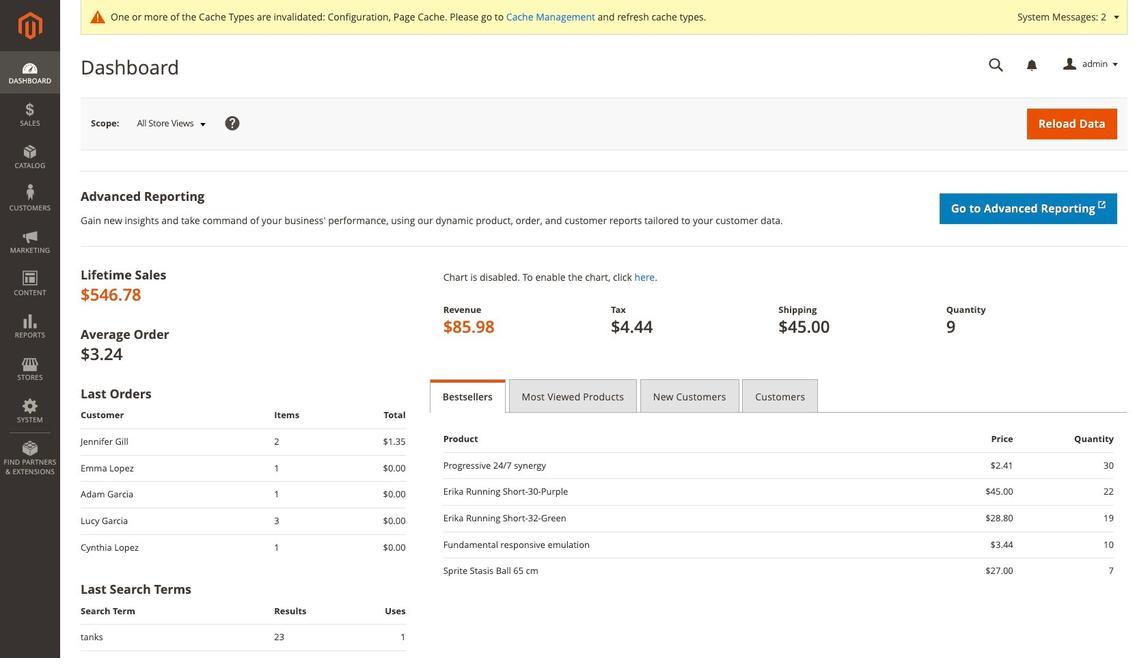 Task type: locate. For each thing, give the bounding box(es) containing it.
tab list
[[430, 379, 1128, 413]]

None text field
[[979, 53, 1014, 77]]

magento admin panel image
[[18, 12, 42, 40]]

menu bar
[[0, 51, 60, 483]]



